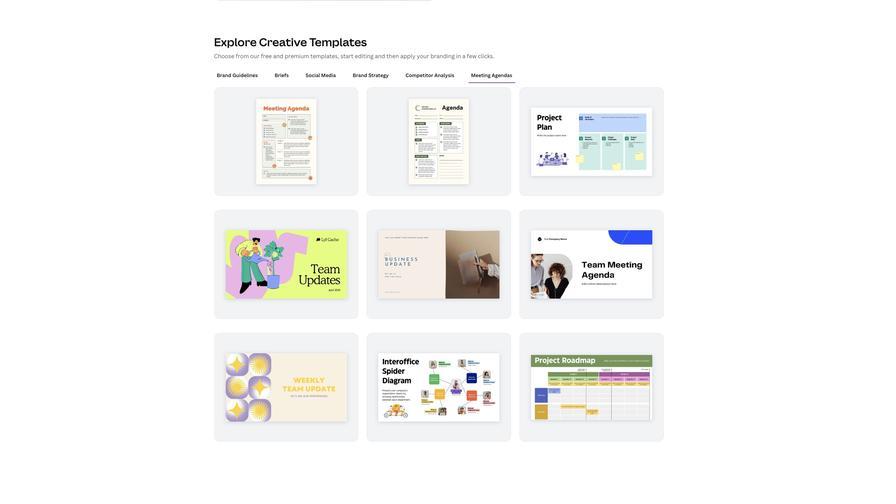 Task type: locate. For each thing, give the bounding box(es) containing it.
white sand illustrative weekly team update presentation image
[[226, 353, 347, 422]]

and right free
[[273, 52, 284, 60]]

1 horizontal spatial brand
[[353, 72, 367, 79]]

brand down choose
[[217, 72, 231, 79]]

interdepartmental spider diagram brainstorm whiteboard in purple blue yellow simple colorful style image
[[379, 353, 500, 422]]

brand inside brand strategy button
[[353, 72, 367, 79]]

brand for brand guidelines
[[217, 72, 231, 79]]

clicks.
[[478, 52, 495, 60]]

explore
[[214, 34, 257, 50]]

brand inside the brand guidelines button
[[217, 72, 231, 79]]

blue white corporate geometric team meeting agenda business presentation image
[[532, 231, 653, 299]]

few
[[467, 52, 477, 60]]

team updates video in yellow green pink orange dynamic professional style image
[[226, 231, 347, 299]]

agendas
[[492, 72, 513, 79]]

start
[[341, 52, 354, 60]]

0 horizontal spatial and
[[273, 52, 284, 60]]

guidelines
[[233, 72, 258, 79]]

project roadmap planning whiteboard in green pink yellow spaced color blocks style image
[[532, 355, 653, 420]]

1 brand from the left
[[217, 72, 231, 79]]

templates
[[310, 34, 367, 50]]

1 horizontal spatial and
[[375, 52, 385, 60]]

briefs
[[275, 72, 289, 79]]

in
[[456, 52, 461, 60]]

brand
[[217, 72, 231, 79], [353, 72, 367, 79]]

and left then
[[375, 52, 385, 60]]

brand left strategy
[[353, 72, 367, 79]]

navy neutral aesthetic business team update presentation image
[[379, 231, 500, 299]]

0 horizontal spatial brand
[[217, 72, 231, 79]]

social media button
[[303, 69, 339, 82]]

competitor
[[406, 72, 434, 79]]

your
[[417, 52, 429, 60]]

competitor analysis
[[406, 72, 455, 79]]

creative
[[259, 34, 307, 50]]

and
[[273, 52, 284, 60], [375, 52, 385, 60]]

brand strategy button
[[350, 69, 392, 82]]

meeting agendas
[[471, 72, 513, 79]]

branding
[[431, 52, 455, 60]]

competitor analysis button
[[403, 69, 457, 82]]

2 brand from the left
[[353, 72, 367, 79]]



Task type: vqa. For each thing, say whether or not it's contained in the screenshot.
search field
no



Task type: describe. For each thing, give the bounding box(es) containing it.
brand strategy
[[353, 72, 389, 79]]

free
[[261, 52, 272, 60]]

apply
[[401, 52, 416, 60]]

brand guidelines
[[217, 72, 258, 79]]

analysis
[[435, 72, 455, 79]]

meeting agendas button
[[469, 69, 515, 82]]

editing
[[355, 52, 374, 60]]

explore creative templates choose from our free and premium templates, start editing and then apply your branding in a few clicks.
[[214, 34, 495, 60]]

from
[[236, 52, 249, 60]]

premium
[[285, 52, 309, 60]]

meeting
[[471, 72, 491, 79]]

media
[[321, 72, 336, 79]]

strategy
[[369, 72, 389, 79]]

project plan planning whiteboard in blue purple modern professional style image
[[532, 108, 653, 176]]

choose
[[214, 52, 235, 60]]

social
[[306, 72, 320, 79]]

brand for brand strategy
[[353, 72, 367, 79]]

social media
[[306, 72, 336, 79]]

a
[[463, 52, 466, 60]]

brand templates (1) image
[[214, 0, 435, 1]]

1 and from the left
[[273, 52, 284, 60]]

our
[[250, 52, 260, 60]]

2 and from the left
[[375, 52, 385, 60]]

then
[[387, 52, 399, 60]]

brand guidelines button
[[214, 69, 261, 82]]

orange and beige illustrative meeting agenda a4 document image
[[256, 99, 317, 185]]

briefs button
[[272, 69, 292, 82]]

templates,
[[311, 52, 339, 60]]

green and dark green modern minimal agenda a4 document image
[[409, 99, 470, 185]]



